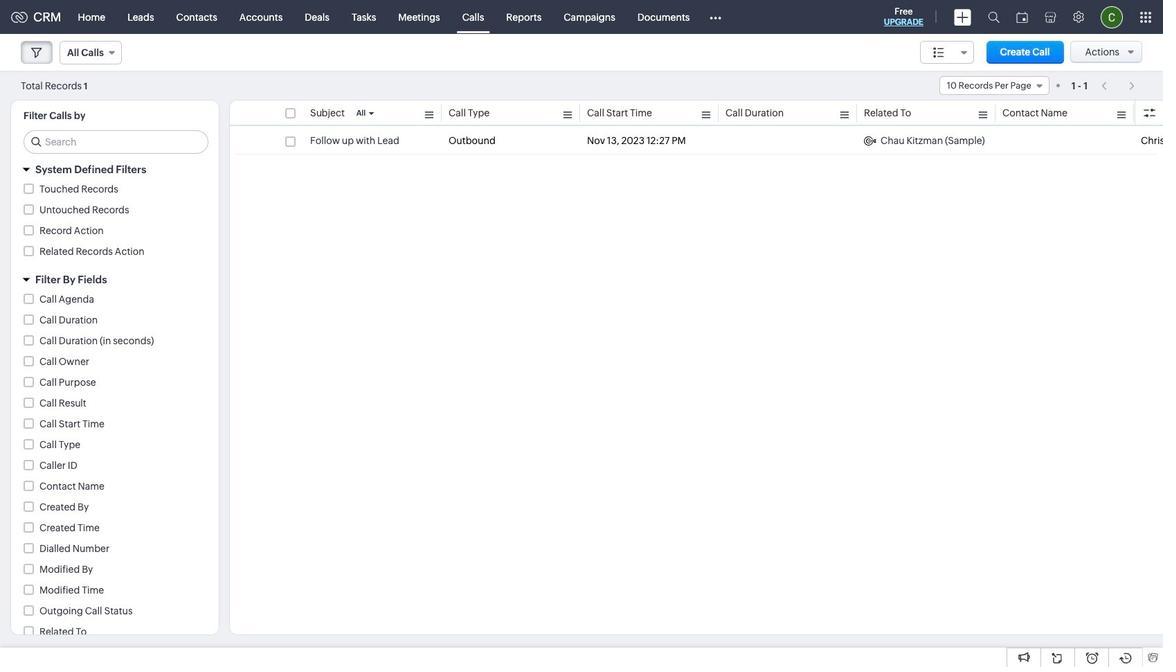 Task type: locate. For each thing, give the bounding box(es) containing it.
search image
[[988, 11, 1000, 23]]

profile image
[[1101, 6, 1123, 28]]

create menu element
[[946, 0, 980, 34]]

navigation
[[1095, 75, 1143, 96]]

logo image
[[11, 11, 28, 23]]

create menu image
[[954, 9, 972, 25]]

None field
[[60, 41, 122, 64], [920, 41, 974, 64], [940, 76, 1050, 95], [60, 41, 122, 64], [940, 76, 1050, 95]]

profile element
[[1093, 0, 1132, 34]]

Other Modules field
[[701, 6, 731, 28]]

search element
[[980, 0, 1008, 34]]



Task type: vqa. For each thing, say whether or not it's contained in the screenshot.
Purchase Orders link's Orders
no



Task type: describe. For each thing, give the bounding box(es) containing it.
Search text field
[[24, 131, 208, 153]]

none field "size"
[[920, 41, 974, 64]]

size image
[[933, 46, 945, 59]]

calendar image
[[1017, 11, 1029, 23]]



